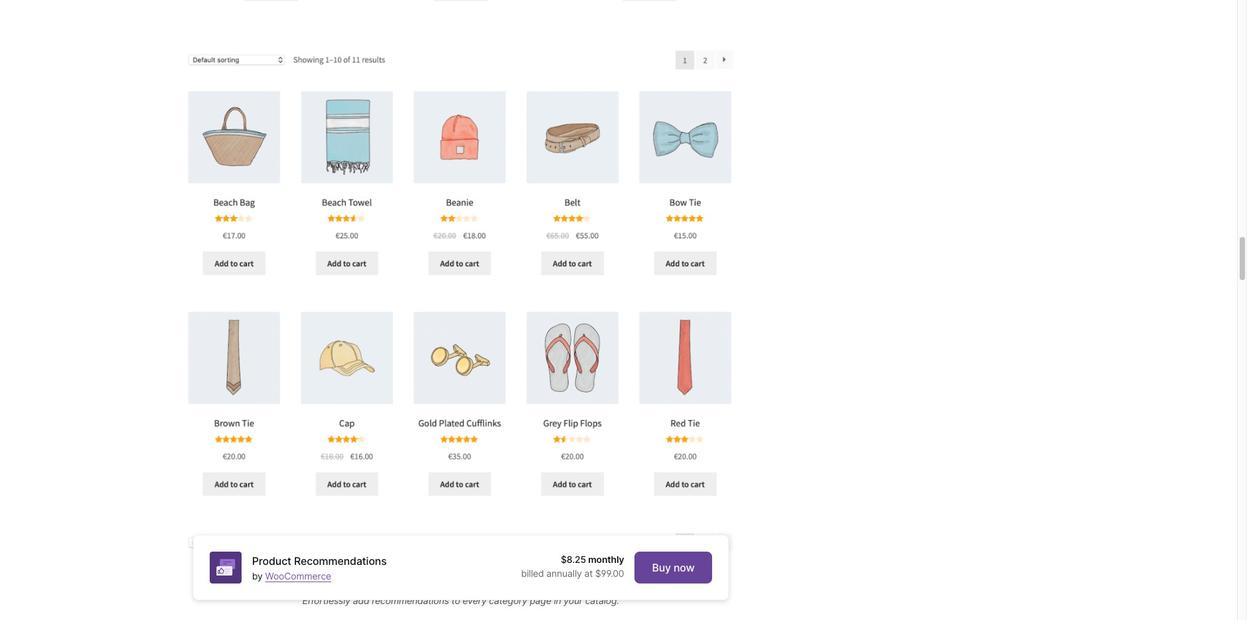 Task type: describe. For each thing, give the bounding box(es) containing it.
monthly
[[588, 554, 624, 565]]

woocommerce link
[[265, 570, 331, 581]]

category
[[489, 595, 528, 606]]

at
[[585, 568, 593, 579]]

to
[[452, 595, 460, 606]]

add
[[353, 595, 370, 606]]

in
[[554, 595, 561, 606]]

recommendations
[[372, 595, 449, 606]]

$8.25 monthly billed annually at $99.00
[[519, 554, 624, 579]]

product recommendations by woocommerce
[[252, 554, 387, 581]]

annually
[[547, 568, 582, 579]]

by
[[252, 570, 263, 581]]



Task type: vqa. For each thing, say whether or not it's contained in the screenshot.
option
no



Task type: locate. For each thing, give the bounding box(es) containing it.
woocommerce
[[265, 570, 331, 581]]

your
[[564, 595, 583, 606]]

catalog.
[[585, 595, 619, 606]]

effortlessly add recommendations to every category page in your catalog.
[[302, 595, 619, 606]]

buy
[[652, 561, 671, 574]]

now
[[674, 561, 695, 574]]

buy now
[[652, 561, 695, 574]]

buy now link
[[635, 552, 712, 584]]

product
[[252, 554, 291, 567]]

every
[[463, 595, 487, 606]]

billed
[[521, 568, 544, 579]]

recommendations
[[294, 554, 387, 567]]

page
[[530, 595, 552, 606]]

$8.25
[[561, 554, 586, 565]]

effortlessly
[[302, 595, 351, 606]]

$99.00
[[595, 568, 624, 579]]

boost your customers' confidence and make browsing more fun by recommending best-sellers and top-rated products. image
[[163, 0, 759, 583]]



